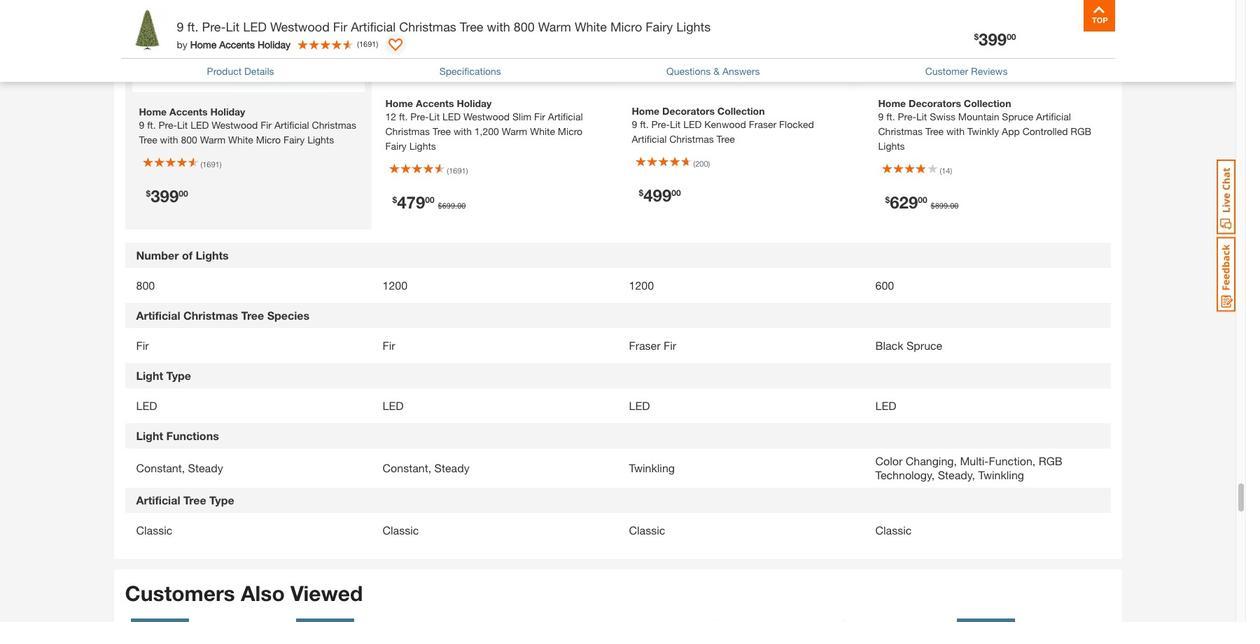Task type: locate. For each thing, give the bounding box(es) containing it.
tree down swiss
[[926, 126, 944, 137]]

collection
[[964, 98, 1012, 109], [718, 105, 765, 117]]

specifications button
[[440, 64, 501, 78], [440, 64, 501, 78]]

fairy
[[646, 19, 673, 34], [386, 140, 407, 152]]

2 horizontal spatial ( 1691 )
[[447, 166, 468, 175]]

1 vertical spatial $ 399 00
[[146, 187, 188, 206]]

0 vertical spatial white
[[575, 19, 607, 34]]

fir
[[333, 19, 348, 34], [534, 111, 546, 123], [136, 339, 149, 352], [383, 339, 395, 352], [664, 339, 677, 352]]

$ 399 00
[[975, 29, 1017, 49], [146, 187, 188, 206]]

( 14 )
[[940, 166, 953, 175]]

2 light from the top
[[136, 430, 163, 443]]

rgb right the function,
[[1039, 455, 1063, 468]]

artificial up 499
[[632, 133, 667, 145]]

light functions
[[136, 430, 219, 443]]

1 vertical spatial warm
[[502, 126, 528, 137]]

westwood up 1,200
[[464, 111, 510, 123]]

. inside $ 629 00 $ 899 . 00
[[948, 201, 951, 210]]

with left 1,200
[[454, 126, 472, 137]]

tree left 1,200
[[433, 126, 451, 137]]

artificial right slim
[[548, 111, 583, 123]]

decorators
[[909, 98, 962, 109], [663, 105, 715, 117]]

collection for 499
[[718, 105, 765, 117]]

pre- right 12
[[411, 111, 429, 123]]

lights
[[677, 19, 711, 34], [410, 140, 436, 152], [879, 140, 905, 152], [196, 249, 229, 262]]

black
[[876, 339, 904, 352]]

lit left swiss
[[917, 111, 928, 123]]

800
[[514, 19, 535, 34], [136, 279, 155, 292]]

home accents holiday 12 ft. pre-lit led westwood slim fir artificial christmas tree with 1,200 warm white micro fairy lights
[[386, 98, 583, 152]]

westwood up details
[[270, 19, 330, 34]]

( 1691 ) for $
[[447, 166, 468, 175]]

artificial up 'display' icon
[[351, 19, 396, 34]]

mountain
[[959, 111, 1000, 123]]

lit inside home decorators collection 9 ft. pre-lit led kenwood fraser flocked artificial christmas tree
[[670, 118, 681, 130]]

1 . from the left
[[455, 201, 457, 210]]

lit inside home decorators collection 9 ft. pre-lit swiss mountain spruce artificial christmas tree with twinkly app controlled rgb lights
[[917, 111, 928, 123]]

$ 399 00 up number
[[146, 187, 188, 206]]

changing,
[[906, 455, 957, 468]]

lights up $ 479 00 $ 699 . 00 on the top left of the page
[[410, 140, 436, 152]]

accents up product details
[[219, 38, 255, 50]]

tree down kenwood
[[717, 133, 735, 145]]

pre- inside home accents holiday 12 ft. pre-lit led westwood slim fir artificial christmas tree with 1,200 warm white micro fairy lights
[[411, 111, 429, 123]]

9 ft. pre-lit led kenwood fraser flocked artificial christmas tree image
[[625, 0, 858, 92], [627, 619, 781, 623]]

( 1691 )
[[357, 39, 378, 48], [201, 160, 222, 169], [447, 166, 468, 175]]

0 horizontal spatial with
[[454, 126, 472, 137]]

0 horizontal spatial rgb
[[1039, 455, 1063, 468]]

1 horizontal spatial micro
[[611, 19, 642, 34]]

customer reviews
[[926, 65, 1008, 77]]

1 horizontal spatial twinkling
[[979, 469, 1025, 482]]

ft.
[[187, 19, 199, 34], [399, 111, 408, 123], [887, 111, 896, 123], [640, 118, 649, 130]]

0 vertical spatial fairy
[[646, 19, 673, 34]]

1200
[[383, 279, 408, 292], [629, 279, 654, 292]]

0 vertical spatial light
[[136, 369, 163, 383]]

0 horizontal spatial 800
[[136, 279, 155, 292]]

1 classic from the left
[[136, 524, 173, 537]]

. inside $ 479 00 $ 699 . 00
[[455, 201, 457, 210]]

decorators up swiss
[[909, 98, 962, 109]]

home inside home decorators collection 9 ft. pre-lit swiss mountain spruce artificial christmas tree with twinkly app controlled rgb lights
[[879, 98, 906, 109]]

1 horizontal spatial 800
[[514, 19, 535, 34]]

( for home accents holiday 12 ft. pre-lit led westwood slim fir artificial christmas tree with 1,200 warm white micro fairy lights
[[447, 166, 449, 175]]

1 horizontal spatial warm
[[539, 19, 571, 34]]

lit inside home accents holiday 12 ft. pre-lit led westwood slim fir artificial christmas tree with 1,200 warm white micro fairy lights
[[429, 111, 440, 123]]

0 vertical spatial type
[[166, 369, 191, 383]]

0 horizontal spatial spruce
[[907, 339, 943, 352]]

1 vertical spatial accents
[[416, 98, 454, 109]]

with
[[487, 19, 510, 34], [454, 126, 472, 137], [947, 126, 965, 137]]

1 vertical spatial fairy
[[386, 140, 407, 152]]

westwood
[[270, 19, 330, 34], [464, 111, 510, 123]]

2 steady from the left
[[435, 462, 470, 475]]

tree left "species"
[[241, 309, 264, 322]]

accents inside home accents holiday 12 ft. pre-lit led westwood slim fir artificial christmas tree with 1,200 warm white micro fairy lights
[[416, 98, 454, 109]]

&
[[714, 65, 720, 77]]

reviews
[[972, 65, 1008, 77]]

slim
[[513, 111, 532, 123]]

2 1200 from the left
[[629, 279, 654, 292]]

0 horizontal spatial $ 399 00
[[146, 187, 188, 206]]

westwood inside home accents holiday 12 ft. pre-lit led westwood slim fir artificial christmas tree with 1,200 warm white micro fairy lights
[[464, 111, 510, 123]]

2 classic from the left
[[383, 524, 419, 537]]

fairy down 12
[[386, 140, 407, 152]]

1 constant, steady from the left
[[136, 462, 223, 475]]

accents down specifications
[[416, 98, 454, 109]]

ft. inside home decorators collection 9 ft. pre-lit swiss mountain spruce artificial christmas tree with twinkly app controlled rgb lights
[[887, 111, 896, 123]]

classic
[[136, 524, 173, 537], [383, 524, 419, 537], [629, 524, 666, 537], [876, 524, 912, 537]]

0 horizontal spatial accents
[[219, 38, 255, 50]]

$ 479 00 $ 699 . 00
[[393, 193, 466, 212]]

00
[[1007, 31, 1017, 42], [672, 187, 681, 198], [179, 189, 188, 199], [425, 195, 435, 205], [918, 195, 928, 205], [457, 201, 466, 210], [951, 201, 959, 210]]

controlled
[[1023, 126, 1068, 137]]

0 horizontal spatial collection
[[718, 105, 765, 117]]

white
[[575, 19, 607, 34], [530, 126, 555, 137]]

light left functions
[[136, 430, 163, 443]]

warm
[[539, 19, 571, 34], [502, 126, 528, 137]]

0 horizontal spatial micro
[[558, 126, 583, 137]]

tree
[[460, 19, 484, 34], [433, 126, 451, 137], [926, 126, 944, 137], [717, 133, 735, 145], [241, 309, 264, 322], [183, 494, 206, 507]]

0 horizontal spatial decorators
[[663, 105, 715, 117]]

12
[[386, 111, 396, 123]]

1 horizontal spatial fairy
[[646, 19, 673, 34]]

0 horizontal spatial 1691
[[203, 160, 220, 169]]

1 horizontal spatial 399
[[979, 29, 1007, 49]]

christmas inside home accents holiday 12 ft. pre-lit led westwood slim fir artificial christmas tree with 1,200 warm white micro fairy lights
[[386, 126, 430, 137]]

micro inside home accents holiday 12 ft. pre-lit led westwood slim fir artificial christmas tree with 1,200 warm white micro fairy lights
[[558, 126, 583, 137]]

lights inside home decorators collection 9 ft. pre-lit swiss mountain spruce artificial christmas tree with twinkly app controlled rgb lights
[[879, 140, 905, 152]]

1 vertical spatial white
[[530, 126, 555, 137]]

0 horizontal spatial steady
[[188, 462, 223, 475]]

color changing, multi-function, rgb technology, steady, twinkling
[[876, 455, 1063, 482]]

1 horizontal spatial steady
[[435, 462, 470, 475]]

0 horizontal spatial holiday
[[258, 38, 291, 50]]

1 light from the top
[[136, 369, 163, 383]]

fairy up questions
[[646, 19, 673, 34]]

2 horizontal spatial with
[[947, 126, 965, 137]]

1 vertical spatial fraser
[[629, 339, 661, 352]]

type
[[166, 369, 191, 383], [209, 494, 234, 507]]

questions & answers button
[[667, 64, 760, 78], [667, 64, 760, 78]]

artificial up controlled
[[1037, 111, 1072, 123]]

artificial down number
[[136, 309, 180, 322]]

lit left kenwood
[[670, 118, 681, 130]]

0 vertical spatial warm
[[539, 19, 571, 34]]

1 vertical spatial 399
[[151, 187, 179, 206]]

home
[[190, 38, 217, 50], [386, 98, 413, 109], [879, 98, 906, 109], [632, 105, 660, 117]]

artificial
[[351, 19, 396, 34], [548, 111, 583, 123], [1037, 111, 1072, 123], [632, 133, 667, 145], [136, 309, 180, 322], [136, 494, 180, 507]]

0 horizontal spatial fraser
[[629, 339, 661, 352]]

$ 629 00 $ 899 . 00
[[886, 193, 959, 212]]

twinkling inside color changing, multi-function, rgb technology, steady, twinkling
[[979, 469, 1025, 482]]

9 ft. pre-lit led sparkling amelia frosted pine artificial christmas tree with 600 warm white micro fairy lights image
[[131, 619, 285, 623]]

spruce
[[1003, 111, 1034, 123], [907, 339, 943, 352]]

fraser fir
[[629, 339, 677, 352]]

1 vertical spatial 9 ft. pre-lit led kenwood fraser flocked artificial christmas tree image
[[627, 619, 781, 623]]

0 horizontal spatial 9
[[177, 19, 184, 34]]

2 horizontal spatial 9
[[879, 111, 884, 123]]

) for home decorators collection 9 ft. pre-lit swiss mountain spruce artificial christmas tree with twinkly app controlled rgb lights
[[951, 166, 953, 175]]

1 vertical spatial micro
[[558, 126, 583, 137]]

decorators up kenwood
[[663, 105, 715, 117]]

christmas
[[399, 19, 457, 34], [386, 126, 430, 137], [879, 126, 923, 137], [670, 133, 714, 145], [183, 309, 238, 322]]

7.5 ft. aldon balsam fir pre-lit led artificial tree image
[[296, 619, 450, 623]]

pre- for home decorators collection 9 ft. pre-lit swiss mountain spruce artificial christmas tree with twinkly app controlled rgb lights
[[898, 111, 917, 123]]

1 horizontal spatial spruce
[[1003, 111, 1034, 123]]

holiday
[[258, 38, 291, 50], [457, 98, 492, 109]]

pre- inside home decorators collection 9 ft. pre-lit swiss mountain spruce artificial christmas tree with twinkly app controlled rgb lights
[[898, 111, 917, 123]]

9 inside home decorators collection 9 ft. pre-lit led kenwood fraser flocked artificial christmas tree
[[632, 118, 638, 130]]

0 vertical spatial holiday
[[258, 38, 291, 50]]

collection up kenwood
[[718, 105, 765, 117]]

multi-
[[961, 455, 989, 468]]

led
[[243, 19, 267, 34], [443, 111, 461, 123], [684, 118, 702, 130], [136, 399, 157, 413], [383, 399, 404, 413], [629, 399, 650, 413], [876, 399, 897, 413]]

1 vertical spatial light
[[136, 430, 163, 443]]

lit right 12
[[429, 111, 440, 123]]

lights up questions
[[677, 19, 711, 34]]

399
[[979, 29, 1007, 49], [151, 187, 179, 206]]

decorators inside home decorators collection 9 ft. pre-lit led kenwood fraser flocked artificial christmas tree
[[663, 105, 715, 117]]

pre- left swiss
[[898, 111, 917, 123]]

light up light functions
[[136, 369, 163, 383]]

feedback link image
[[1217, 237, 1236, 312]]

lit for home decorators collection 9 ft. pre-lit led kenwood fraser flocked artificial christmas tree
[[670, 118, 681, 130]]

0 vertical spatial micro
[[611, 19, 642, 34]]

0 vertical spatial fraser
[[749, 118, 777, 130]]

1 horizontal spatial type
[[209, 494, 234, 507]]

home inside home accents holiday 12 ft. pre-lit led westwood slim fir artificial christmas tree with 1,200 warm white micro fairy lights
[[386, 98, 413, 109]]

1 vertical spatial spruce
[[907, 339, 943, 352]]

pre- down questions
[[652, 118, 670, 130]]

customer reviews button
[[926, 64, 1008, 78], [926, 64, 1008, 78]]

fraser
[[749, 118, 777, 130], [629, 339, 661, 352]]

accents
[[219, 38, 255, 50], [416, 98, 454, 109]]

0 vertical spatial $ 399 00
[[975, 29, 1017, 49]]

0 horizontal spatial white
[[530, 126, 555, 137]]

)
[[376, 39, 378, 48], [708, 159, 710, 168], [220, 160, 222, 169], [466, 166, 468, 175], [951, 166, 953, 175]]

with up specifications
[[487, 19, 510, 34]]

200
[[696, 159, 708, 168]]

0 vertical spatial spruce
[[1003, 111, 1034, 123]]

collection inside home decorators collection 9 ft. pre-lit swiss mountain spruce artificial christmas tree with twinkly app controlled rgb lights
[[964, 98, 1012, 109]]

constant, steady
[[136, 462, 223, 475], [383, 462, 470, 475]]

) for home accents holiday 12 ft. pre-lit led westwood slim fir artificial christmas tree with 1,200 warm white micro fairy lights
[[466, 166, 468, 175]]

artificial inside home accents holiday 12 ft. pre-lit led westwood slim fir artificial christmas tree with 1,200 warm white micro fairy lights
[[548, 111, 583, 123]]

twinkling
[[629, 462, 675, 475], [979, 469, 1025, 482]]

699
[[442, 201, 455, 210]]

399 up number
[[151, 187, 179, 206]]

spruce up app
[[1003, 111, 1034, 123]]

1 horizontal spatial 1200
[[629, 279, 654, 292]]

1 vertical spatial 800
[[136, 279, 155, 292]]

fraser inside home decorators collection 9 ft. pre-lit led kenwood fraser flocked artificial christmas tree
[[749, 118, 777, 130]]

0 vertical spatial accents
[[219, 38, 255, 50]]

0 vertical spatial rgb
[[1071, 126, 1092, 137]]

1 horizontal spatial 1691
[[359, 39, 376, 48]]

1 vertical spatial holiday
[[457, 98, 492, 109]]

light for light functions
[[136, 430, 163, 443]]

. down 14
[[948, 201, 951, 210]]

00 inside $ 499 00
[[672, 187, 681, 198]]

customer
[[926, 65, 969, 77]]

1 horizontal spatial ( 1691 )
[[357, 39, 378, 48]]

spruce inside home decorators collection 9 ft. pre-lit swiss mountain spruce artificial christmas tree with twinkly app controlled rgb lights
[[1003, 111, 1034, 123]]

1 horizontal spatial holiday
[[457, 98, 492, 109]]

1 vertical spatial westwood
[[464, 111, 510, 123]]

1691
[[359, 39, 376, 48], [203, 160, 220, 169], [449, 166, 466, 175]]

rgb inside color changing, multi-function, rgb technology, steady, twinkling
[[1039, 455, 1063, 468]]

$
[[975, 31, 979, 42], [639, 187, 644, 198], [146, 189, 151, 199], [393, 195, 397, 205], [886, 195, 890, 205], [438, 201, 442, 210], [931, 201, 936, 210]]

1 horizontal spatial collection
[[964, 98, 1012, 109]]

9 inside home decorators collection 9 ft. pre-lit swiss mountain spruce artificial christmas tree with twinkly app controlled rgb lights
[[879, 111, 884, 123]]

pre- up 'by home accents holiday'
[[202, 19, 226, 34]]

0 horizontal spatial constant,
[[136, 462, 185, 475]]

2 . from the left
[[948, 201, 951, 210]]

ft. inside home decorators collection 9 ft. pre-lit led kenwood fraser flocked artificial christmas tree
[[640, 118, 649, 130]]

home inside home decorators collection 9 ft. pre-lit led kenwood fraser flocked artificial christmas tree
[[632, 105, 660, 117]]

1 horizontal spatial decorators
[[909, 98, 962, 109]]

.
[[455, 201, 457, 210], [948, 201, 951, 210]]

constant,
[[136, 462, 185, 475], [383, 462, 432, 475]]

0 horizontal spatial ( 1691 )
[[201, 160, 222, 169]]

2 horizontal spatial 1691
[[449, 166, 466, 175]]

artificial christmas tree species
[[136, 309, 310, 322]]

399 up reviews
[[979, 29, 1007, 49]]

1 constant, from the left
[[136, 462, 185, 475]]

$ 499 00
[[639, 185, 681, 205]]

0 horizontal spatial fairy
[[386, 140, 407, 152]]

lit
[[226, 19, 240, 34], [429, 111, 440, 123], [917, 111, 928, 123], [670, 118, 681, 130]]

0 horizontal spatial 399
[[151, 187, 179, 206]]

collection inside home decorators collection 9 ft. pre-lit led kenwood fraser flocked artificial christmas tree
[[718, 105, 765, 117]]

holiday up details
[[258, 38, 291, 50]]

rgb right controlled
[[1071, 126, 1092, 137]]

1 horizontal spatial .
[[948, 201, 951, 210]]

christmas inside home decorators collection 9 ft. pre-lit swiss mountain spruce artificial christmas tree with twinkly app controlled rgb lights
[[879, 126, 923, 137]]

$ inside $ 499 00
[[639, 187, 644, 198]]

1 horizontal spatial westwood
[[464, 111, 510, 123]]

app
[[1002, 126, 1020, 137]]

. right 479
[[455, 201, 457, 210]]

steady
[[188, 462, 223, 475], [435, 462, 470, 475]]

0 horizontal spatial westwood
[[270, 19, 330, 34]]

lights inside home accents holiday 12 ft. pre-lit led westwood slim fir artificial christmas tree with 1,200 warm white micro fairy lights
[[410, 140, 436, 152]]

0 horizontal spatial warm
[[502, 126, 528, 137]]

9 ft. dunhill fir artificial christmas tree with dual color led lights image
[[792, 619, 946, 623]]

0 horizontal spatial 1200
[[383, 279, 408, 292]]

customers also viewed
[[125, 582, 363, 607]]

fairy inside home accents holiday 12 ft. pre-lit led westwood slim fir artificial christmas tree with 1,200 warm white micro fairy lights
[[386, 140, 407, 152]]

by home accents holiday
[[177, 38, 291, 50]]

micro
[[611, 19, 642, 34], [558, 126, 583, 137]]

lit up 'by home accents holiday'
[[226, 19, 240, 34]]

7.5 ft. camden spruce pre-lit led artificial tree image
[[957, 619, 1111, 623]]

artificial inside home decorators collection 9 ft. pre-lit led kenwood fraser flocked artificial christmas tree
[[632, 133, 667, 145]]

steady,
[[938, 469, 976, 482]]

led inside home decorators collection 9 ft. pre-lit led kenwood fraser flocked artificial christmas tree
[[684, 118, 702, 130]]

decorators inside home decorators collection 9 ft. pre-lit swiss mountain spruce artificial christmas tree with twinkly app controlled rgb lights
[[909, 98, 962, 109]]

species
[[267, 309, 310, 322]]

1 horizontal spatial constant, steady
[[383, 462, 470, 475]]

collection up mountain
[[964, 98, 1012, 109]]

1 1200 from the left
[[383, 279, 408, 292]]

spruce right black
[[907, 339, 943, 352]]

product details button
[[207, 64, 274, 78], [207, 64, 274, 78]]

pre- inside home decorators collection 9 ft. pre-lit led kenwood fraser flocked artificial christmas tree
[[652, 118, 670, 130]]

1 horizontal spatial rgb
[[1071, 126, 1092, 137]]

rgb
[[1071, 126, 1092, 137], [1039, 455, 1063, 468]]

light
[[136, 369, 163, 383], [136, 430, 163, 443]]

1 horizontal spatial constant,
[[383, 462, 432, 475]]

1 horizontal spatial 9
[[632, 118, 638, 130]]

. for 479
[[455, 201, 457, 210]]

1 vertical spatial rgb
[[1039, 455, 1063, 468]]

0 horizontal spatial .
[[455, 201, 457, 210]]

rgb inside home decorators collection 9 ft. pre-lit swiss mountain spruce artificial christmas tree with twinkly app controlled rgb lights
[[1071, 126, 1092, 137]]

product details
[[207, 65, 274, 77]]

$ 399 00 up reviews
[[975, 29, 1017, 49]]

with down swiss
[[947, 126, 965, 137]]

1 horizontal spatial accents
[[416, 98, 454, 109]]

1 horizontal spatial $ 399 00
[[975, 29, 1017, 49]]

ft. inside home accents holiday 12 ft. pre-lit led westwood slim fir artificial christmas tree with 1,200 warm white micro fairy lights
[[399, 111, 408, 123]]

holiday up 1,200
[[457, 98, 492, 109]]

lights up 629
[[879, 140, 905, 152]]

1 horizontal spatial fraser
[[749, 118, 777, 130]]

with inside home decorators collection 9 ft. pre-lit swiss mountain spruce artificial christmas tree with twinkly app controlled rgb lights
[[947, 126, 965, 137]]

0 horizontal spatial constant, steady
[[136, 462, 223, 475]]



Task type: vqa. For each thing, say whether or not it's contained in the screenshot.


Task type: describe. For each thing, give the bounding box(es) containing it.
fir inside home accents holiday 12 ft. pre-lit led westwood slim fir artificial christmas tree with 1,200 warm white micro fairy lights
[[534, 111, 546, 123]]

white inside home accents holiday 12 ft. pre-lit led westwood slim fir artificial christmas tree with 1,200 warm white micro fairy lights
[[530, 126, 555, 137]]

artificial down light functions
[[136, 494, 180, 507]]

holiday inside home accents holiday 12 ft. pre-lit led westwood slim fir artificial christmas tree with 1,200 warm white micro fairy lights
[[457, 98, 492, 109]]

warm inside home accents holiday 12 ft. pre-lit led westwood slim fir artificial christmas tree with 1,200 warm white micro fairy lights
[[502, 126, 528, 137]]

1 steady from the left
[[188, 462, 223, 475]]

479
[[397, 193, 425, 212]]

specifications
[[440, 65, 501, 77]]

pre- for home accents holiday 12 ft. pre-lit led westwood slim fir artificial christmas tree with 1,200 warm white micro fairy lights
[[411, 111, 429, 123]]

decorators for 499
[[663, 105, 715, 117]]

technology,
[[876, 469, 935, 482]]

questions
[[667, 65, 711, 77]]

( 1691 ) for 399
[[201, 160, 222, 169]]

tree inside home decorators collection 9 ft. pre-lit swiss mountain spruce artificial christmas tree with twinkly app controlled rgb lights
[[926, 126, 944, 137]]

ft. for home decorators collection 9 ft. pre-lit led kenwood fraser flocked artificial christmas tree
[[640, 118, 649, 130]]

600
[[876, 279, 895, 292]]

product
[[207, 65, 242, 77]]

collection for $
[[964, 98, 1012, 109]]

1 horizontal spatial white
[[575, 19, 607, 34]]

ft. for home decorators collection 9 ft. pre-lit swiss mountain spruce artificial christmas tree with twinkly app controlled rgb lights
[[887, 111, 896, 123]]

artificial tree type
[[136, 494, 234, 507]]

0 vertical spatial 9 ft. pre-lit led kenwood fraser flocked artificial christmas tree image
[[625, 0, 858, 92]]

899
[[936, 201, 948, 210]]

also
[[241, 582, 285, 607]]

light type
[[136, 369, 191, 383]]

12 ft. pre-lit led westwood slim fir artificial christmas tree with 1,200 warm white micro fairy lights image
[[379, 0, 611, 84]]

9 ft. pre-lit swiss mountain spruce artificial christmas tree with twinkly app controlled rgb lights image
[[872, 0, 1104, 84]]

with inside home accents holiday 12 ft. pre-lit led westwood slim fir artificial christmas tree with 1,200 warm white micro fairy lights
[[454, 126, 472, 137]]

number
[[136, 249, 179, 262]]

top button
[[1084, 0, 1115, 32]]

pre- for home decorators collection 9 ft. pre-lit led kenwood fraser flocked artificial christmas tree
[[652, 118, 670, 130]]

home decorators collection 9 ft. pre-lit swiss mountain spruce artificial christmas tree with twinkly app controlled rgb lights
[[879, 98, 1092, 152]]

tree inside home accents holiday 12 ft. pre-lit led westwood slim fir artificial christmas tree with 1,200 warm white micro fairy lights
[[433, 126, 451, 137]]

4 classic from the left
[[876, 524, 912, 537]]

of
[[182, 249, 193, 262]]

. for 629
[[948, 201, 951, 210]]

functions
[[166, 430, 219, 443]]

tree inside home decorators collection 9 ft. pre-lit led kenwood fraser flocked artificial christmas tree
[[717, 133, 735, 145]]

9 for 499
[[632, 118, 638, 130]]

0 vertical spatial 800
[[514, 19, 535, 34]]

9 ft. pre-lit led westwood fir artificial christmas tree with 800 warm white micro fairy lights
[[177, 19, 711, 34]]

answers
[[723, 65, 760, 77]]

629
[[890, 193, 918, 212]]

3 classic from the left
[[629, 524, 666, 537]]

decorators for $
[[909, 98, 962, 109]]

details
[[244, 65, 274, 77]]

home for home decorators collection 9 ft. pre-lit swiss mountain spruce artificial christmas tree with twinkly app controlled rgb lights
[[879, 98, 906, 109]]

color
[[876, 455, 903, 468]]

( for home decorators collection 9 ft. pre-lit swiss mountain spruce artificial christmas tree with twinkly app controlled rgb lights
[[940, 166, 942, 175]]

0 horizontal spatial type
[[166, 369, 191, 383]]

1691 for 399
[[203, 160, 220, 169]]

9 for $
[[879, 111, 884, 123]]

tree down functions
[[183, 494, 206, 507]]

1 vertical spatial type
[[209, 494, 234, 507]]

twinkly
[[968, 126, 1000, 137]]

1 horizontal spatial with
[[487, 19, 510, 34]]

499
[[644, 185, 672, 205]]

lit for home accents holiday 12 ft. pre-lit led westwood slim fir artificial christmas tree with 1,200 warm white micro fairy lights
[[429, 111, 440, 123]]

black spruce
[[876, 339, 943, 352]]

0 vertical spatial westwood
[[270, 19, 330, 34]]

swiss
[[930, 111, 956, 123]]

1,200
[[475, 126, 499, 137]]

0 horizontal spatial twinkling
[[629, 462, 675, 475]]

christmas inside home decorators collection 9 ft. pre-lit led kenwood fraser flocked artificial christmas tree
[[670, 133, 714, 145]]

2 constant, from the left
[[383, 462, 432, 475]]

0 vertical spatial 399
[[979, 29, 1007, 49]]

( for home decorators collection 9 ft. pre-lit led kenwood fraser flocked artificial christmas tree
[[694, 159, 696, 168]]

lights right of
[[196, 249, 229, 262]]

product image image
[[124, 7, 170, 53]]

viewed
[[291, 582, 363, 607]]

function,
[[989, 455, 1036, 468]]

home for home accents holiday 12 ft. pre-lit led westwood slim fir artificial christmas tree with 1,200 warm white micro fairy lights
[[386, 98, 413, 109]]

light for light type
[[136, 369, 163, 383]]

1691 for $
[[449, 166, 466, 175]]

14
[[942, 166, 951, 175]]

number of lights
[[136, 249, 229, 262]]

home decorators collection 9 ft. pre-lit led kenwood fraser flocked artificial christmas tree
[[632, 105, 814, 145]]

2 constant, steady from the left
[[383, 462, 470, 475]]

tree up specifications
[[460, 19, 484, 34]]

led inside home accents holiday 12 ft. pre-lit led westwood slim fir artificial christmas tree with 1,200 warm white micro fairy lights
[[443, 111, 461, 123]]

) for home decorators collection 9 ft. pre-lit led kenwood fraser flocked artificial christmas tree
[[708, 159, 710, 168]]

home for home decorators collection 9 ft. pre-lit led kenwood fraser flocked artificial christmas tree
[[632, 105, 660, 117]]

live chat image
[[1217, 160, 1236, 235]]

questions & answers
[[667, 65, 760, 77]]

kenwood
[[705, 118, 747, 130]]

ft. for home accents holiday 12 ft. pre-lit led westwood slim fir artificial christmas tree with 1,200 warm white micro fairy lights
[[399, 111, 408, 123]]

flocked
[[780, 118, 814, 130]]

lit for home decorators collection 9 ft. pre-lit swiss mountain spruce artificial christmas tree with twinkly app controlled rgb lights
[[917, 111, 928, 123]]

display image
[[389, 39, 403, 53]]

by
[[177, 38, 188, 50]]

( 200 )
[[694, 159, 710, 168]]

artificial inside home decorators collection 9 ft. pre-lit swiss mountain spruce artificial christmas tree with twinkly app controlled rgb lights
[[1037, 111, 1072, 123]]

customers
[[125, 582, 235, 607]]



